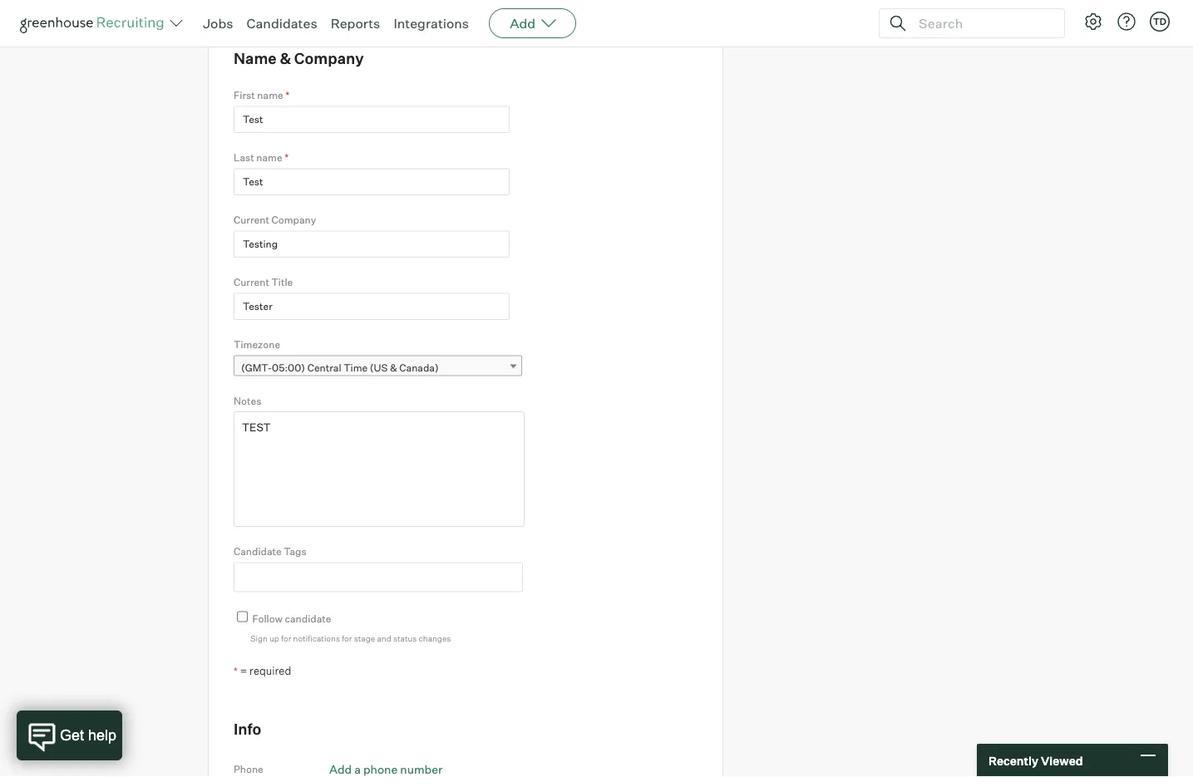 Task type: locate. For each thing, give the bounding box(es) containing it.
integrations
[[394, 15, 469, 32]]

td button
[[1146, 8, 1173, 35]]

1 for from the left
[[281, 633, 291, 643]]

number
[[400, 762, 443, 776]]

timezone
[[234, 338, 280, 351]]

status
[[393, 633, 417, 643]]

2 vertical spatial *
[[234, 665, 238, 677]]

candidates link
[[247, 15, 317, 32]]

name for first
[[257, 89, 283, 102]]

0 horizontal spatial add
[[329, 762, 352, 776]]

first
[[234, 89, 255, 102]]

(gmt-05:00) central time (us & canada) link
[[234, 355, 522, 379]]

candidate
[[285, 612, 331, 625]]

info
[[234, 720, 261, 739]]

1 vertical spatial name
[[256, 151, 282, 164]]

current title
[[234, 276, 293, 288]]

for right "up"
[[281, 633, 291, 643]]

and
[[377, 633, 391, 643]]

reports link
[[331, 15, 380, 32]]

0 horizontal spatial &
[[280, 49, 291, 68]]

current for current company
[[234, 214, 269, 226]]

phone
[[363, 762, 398, 776]]

(gmt-05:00) central time (us & canada)
[[241, 361, 439, 374]]

0 vertical spatial add
[[510, 15, 536, 32]]

0 vertical spatial name
[[257, 89, 283, 102]]

0 horizontal spatial for
[[281, 633, 291, 643]]

first name *
[[234, 89, 289, 102]]

sign up for notifications for stage and status changes
[[250, 633, 451, 643]]

greenhouse recruiting image
[[20, 13, 170, 33]]

title
[[271, 276, 293, 288]]

2 current from the top
[[234, 276, 269, 288]]

up
[[269, 633, 279, 643]]

required
[[249, 664, 291, 677]]

current down "last"
[[234, 214, 269, 226]]

* for last name *
[[285, 151, 289, 164]]

current
[[234, 214, 269, 226], [234, 276, 269, 288]]

name right "last"
[[256, 151, 282, 164]]

notifications
[[293, 633, 340, 643]]

None text field
[[234, 106, 510, 133], [234, 231, 510, 258], [234, 293, 510, 320], [234, 106, 510, 133], [234, 231, 510, 258], [234, 293, 510, 320]]

td
[[1153, 16, 1167, 27]]

company up title
[[271, 214, 316, 226]]

add
[[510, 15, 536, 32], [329, 762, 352, 776]]

add inside popup button
[[510, 15, 536, 32]]

current left title
[[234, 276, 269, 288]]

recently
[[988, 753, 1038, 768]]

add for add a phone number
[[329, 762, 352, 776]]

1 horizontal spatial &
[[390, 361, 397, 374]]

& right (us
[[390, 361, 397, 374]]

test­
[[242, 420, 270, 433]]

=
[[240, 664, 247, 677]]

for
[[281, 633, 291, 643], [342, 633, 352, 643]]

last
[[234, 151, 254, 164]]

candidate tags
[[234, 545, 306, 558]]

0 vertical spatial current
[[234, 214, 269, 226]]

& right name on the top left of the page
[[280, 49, 291, 68]]

1 vertical spatial add
[[329, 762, 352, 776]]

None text field
[[234, 168, 510, 195]]

company down reports on the top left
[[294, 49, 364, 68]]

05:00)
[[272, 361, 305, 374]]

company
[[294, 49, 364, 68], [271, 214, 316, 226]]

viewed
[[1041, 753, 1083, 768]]

td button
[[1150, 12, 1170, 32]]

0 vertical spatial *
[[285, 89, 289, 102]]

add a phone number link
[[329, 762, 443, 776]]

stage
[[354, 633, 375, 643]]

name
[[257, 89, 283, 102], [256, 151, 282, 164]]

&
[[280, 49, 291, 68], [390, 361, 397, 374]]

1 horizontal spatial for
[[342, 633, 352, 643]]

1 vertical spatial &
[[390, 361, 397, 374]]

1 current from the top
[[234, 214, 269, 226]]

1 horizontal spatial add
[[510, 15, 536, 32]]

1 vertical spatial current
[[234, 276, 269, 288]]

name
[[234, 49, 277, 68]]

central
[[307, 361, 341, 374]]

for left "stage"
[[342, 633, 352, 643]]

candidates
[[247, 15, 317, 32]]

* left =
[[234, 665, 238, 677]]

* right "last"
[[285, 151, 289, 164]]

* = required
[[234, 664, 291, 677]]

* down name & company
[[285, 89, 289, 102]]

name right first
[[257, 89, 283, 102]]

*
[[285, 89, 289, 102], [285, 151, 289, 164], [234, 665, 238, 677]]

1 vertical spatial *
[[285, 151, 289, 164]]

add a phone number
[[329, 762, 443, 776]]



Task type: vqa. For each thing, say whether or not it's contained in the screenshot.
Post To
no



Task type: describe. For each thing, give the bounding box(es) containing it.
phone
[[234, 763, 263, 776]]

reports
[[331, 15, 380, 32]]

candidate
[[234, 545, 282, 558]]

current company
[[234, 214, 316, 226]]

* inside * = required
[[234, 665, 238, 677]]

recently viewed
[[988, 753, 1083, 768]]

a
[[354, 762, 361, 776]]

0 vertical spatial company
[[294, 49, 364, 68]]

notes
[[234, 394, 261, 407]]

jobs link
[[203, 15, 233, 32]]

last name *
[[234, 151, 289, 164]]

jobs
[[203, 15, 233, 32]]

* for first name *
[[285, 89, 289, 102]]

add button
[[489, 8, 576, 38]]

(gmt-
[[241, 361, 272, 374]]

follow
[[252, 612, 283, 625]]

sign
[[250, 633, 268, 643]]

0 vertical spatial &
[[280, 49, 291, 68]]

integrations link
[[394, 15, 469, 32]]

canada)
[[399, 361, 439, 374]]

current for current title
[[234, 276, 269, 288]]

time
[[343, 361, 368, 374]]

name & company
[[234, 49, 364, 68]]

changes
[[419, 633, 451, 643]]

2 for from the left
[[342, 633, 352, 643]]

1 vertical spatial company
[[271, 214, 316, 226]]

add for add
[[510, 15, 536, 32]]

(us
[[370, 361, 388, 374]]

name for last
[[256, 151, 282, 164]]

Follow candidate checkbox
[[237, 611, 248, 622]]

Search text field
[[915, 11, 1049, 35]]

tags
[[284, 545, 306, 558]]

follow candidate
[[252, 612, 331, 625]]

Notes text field
[[234, 411, 525, 527]]

configure image
[[1083, 12, 1103, 32]]



